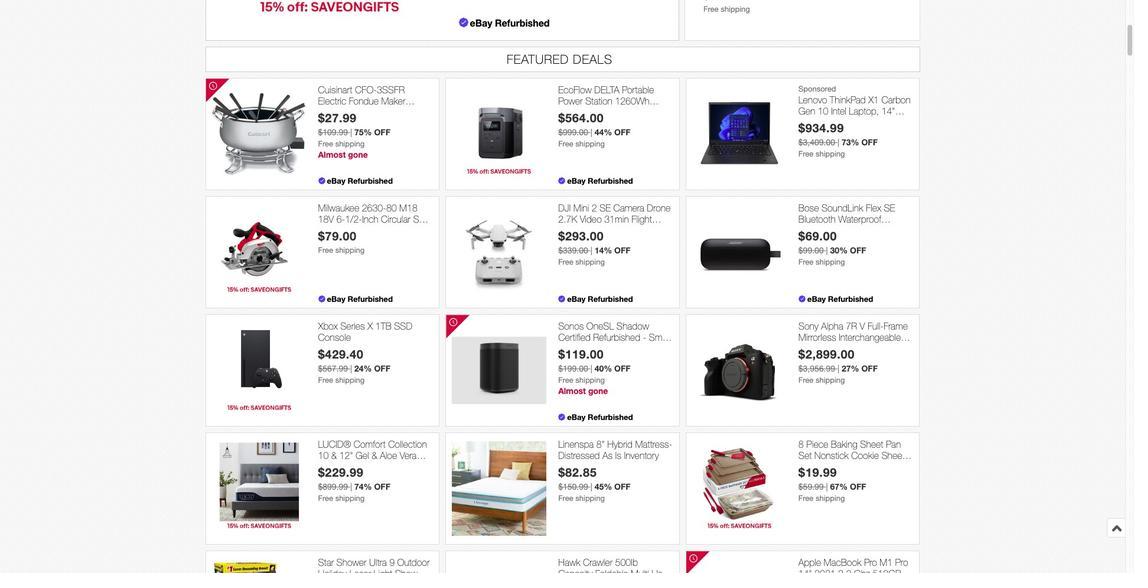 Task type: vqa. For each thing, say whether or not it's contained in the screenshot.


Task type: describe. For each thing, give the bounding box(es) containing it.
station
[[586, 96, 613, 106]]

$229.99
[[318, 465, 364, 479]]

vera
[[400, 450, 417, 461]]

se for $293.00
[[600, 203, 611, 213]]

cuisinart cfo-3ssfr electric fondue maker stainless - certified refurbished
[[318, 84, 406, 129]]

interchangeable
[[839, 332, 902, 343]]

i7-
[[817, 117, 828, 128]]

27%
[[842, 364, 860, 374]]

brushes
[[877, 462, 909, 472]]

off for $934.99
[[862, 137, 878, 147]]

(international
[[854, 344, 903, 354]]

sony
[[799, 321, 819, 331]]

refurbished inside sonos onesl shadow certified refurbished - smart speaker - airplay2
[[594, 332, 641, 343]]

cuisinart
[[318, 84, 353, 95]]

refurbished inside ecoflow delta portable power station 1260wh generator certified refurbished
[[559, 118, 606, 129]]

lucid® comfort collection 10 & 12" gel & aloe vera memory foam hybrid mattress
[[318, 439, 427, 484]]

featured
[[507, 52, 569, 66]]

shipping for $934.99
[[816, 150, 846, 159]]

ebay refurbished up 8"
[[568, 412, 633, 422]]

free inside $79.00 free shipping
[[318, 246, 333, 255]]

| for $27.99
[[351, 128, 352, 137]]

apple
[[799, 557, 822, 568]]

- left "airplay2"
[[594, 344, 597, 354]]

free for $27.99
[[318, 140, 333, 148]]

lenovo thinkpad x1 carbon gen 10 intel laptop, 14" ips, i7-1270p vpro®, 16 gb link
[[799, 94, 914, 128]]

pan
[[887, 439, 902, 450]]

outdoor
[[397, 557, 430, 568]]

certified inside sonos onesl shadow certified refurbished - smart speaker - airplay2
[[559, 332, 591, 343]]

1 pro from the left
[[865, 557, 878, 568]]

- inside the milwaukee 2630-80 m18 18v 6-1/2-inch circular saw -bare, reconditioned
[[318, 225, 322, 236]]

electric
[[318, 96, 347, 106]]

nonstick
[[815, 450, 849, 461]]

foam
[[353, 462, 375, 472]]

2 pro from the left
[[896, 557, 909, 568]]

3ssfr
[[377, 84, 405, 95]]

portable
[[622, 84, 655, 95]]

linenspa 8" hybrid mattress- distressed as is inventory $82.85 $150.99 | 45% off free shipping
[[559, 439, 673, 503]]

9
[[390, 557, 395, 568]]

milwaukee
[[318, 203, 360, 213]]

shadow
[[617, 321, 650, 331]]

reconditioned
[[345, 225, 402, 236]]

| for $19.99
[[827, 482, 828, 492]]

| inside 'xbox series x 1tb ssd console $429.40 $567.99 | 24% off free shipping'
[[351, 364, 352, 374]]

milwaukee 2630-80 m18 18v 6-1/2-inch circular saw -bare, reconditioned
[[318, 203, 431, 236]]

73%
[[842, 137, 860, 147]]

40%
[[595, 364, 613, 374]]

shipping inside linenspa 8" hybrid mattress- distressed as is inventory $82.85 $150.99 | 45% off free shipping
[[576, 494, 605, 503]]

power
[[559, 96, 583, 106]]

ultra
[[369, 557, 387, 568]]

$59.99
[[799, 482, 824, 492]]

| inside linenspa 8" hybrid mattress- distressed as is inventory $82.85 $150.99 | 45% off free shipping
[[591, 482, 593, 492]]

$229.99 $899.99 | 74% off free shipping
[[318, 465, 391, 503]]

lucid®
[[318, 439, 351, 450]]

dji mini 2 se camera drone 2.7k video 31min flight (refurbished) link
[[559, 203, 674, 236]]

shipping for $69.00
[[816, 258, 846, 267]]

ecoflow delta portable power station 1260wh generator certified refurbished
[[559, 84, 655, 129]]

hybrid inside the 'lucid® comfort collection 10 & 12" gel & aloe vera memory foam hybrid mattress'
[[378, 462, 403, 472]]

bare,
[[322, 225, 342, 236]]

featured deals
[[507, 52, 613, 66]]

off inside 'xbox series x 1tb ssd console $429.40 $567.99 | 24% off free shipping'
[[374, 364, 391, 374]]

off for $69.00
[[851, 245, 867, 255]]

memory
[[318, 462, 350, 472]]

ghz
[[855, 569, 871, 573]]

gone for $27.99
[[348, 150, 368, 160]]

- inside cuisinart cfo-3ssfr electric fondue maker stainless - certified refurbished
[[356, 107, 359, 118]]

dji
[[559, 203, 571, 213]]

$3,956.99
[[799, 364, 836, 374]]

bose soundlink flex se bluetooth waterproof speaker, certified refurbished link
[[799, 203, 914, 247]]

console
[[318, 332, 351, 343]]

$27.99 $109.99 | 75% off free shipping almost gone
[[318, 111, 391, 160]]

8 piece baking sheet pan set nonstick cookie sheets spatula and silicon brushes
[[799, 439, 910, 472]]

| for $2,899.00
[[838, 364, 840, 374]]

bose soundlink flex se bluetooth waterproof speaker, certified refurbished
[[799, 203, 896, 247]]

7r
[[847, 321, 858, 331]]

1 & from the left
[[331, 450, 337, 461]]

off for $19.99
[[851, 482, 867, 492]]

deals
[[573, 52, 613, 66]]

carbon
[[882, 94, 911, 105]]

$293.00
[[559, 229, 604, 243]]

dji mini 2 se camera drone 2.7k video 31min flight (refurbished)
[[559, 203, 671, 236]]

18v
[[318, 214, 334, 225]]

free for $19.99
[[799, 494, 814, 503]]

14" inside the sponsored lenovo thinkpad x1 carbon gen 10 intel laptop, 14" ips, i7-1270p vpro®, 16 gb
[[882, 106, 896, 116]]

star shower ultra 9 outdoor holiday laser light sho
[[318, 557, 430, 573]]

$293.00 $339.00 | 14% off free shipping
[[559, 229, 631, 267]]

| for $69.00
[[827, 246, 828, 255]]

$934.99
[[799, 121, 845, 135]]

sony alpha 7r v full-frame mirrorless interchangeable lens camera (international
[[799, 321, 909, 354]]

flex
[[867, 203, 882, 213]]

refurbished up onesl
[[588, 294, 633, 304]]

75%
[[355, 127, 372, 137]]

off for $229.99
[[374, 482, 391, 492]]

$79.00
[[318, 229, 357, 243]]

$79.00 free shipping
[[318, 229, 365, 255]]

fondue
[[349, 96, 379, 106]]

30%
[[831, 245, 848, 255]]

m1
[[880, 557, 893, 568]]

$934.99 $3,409.00 | 73% off free shipping
[[799, 121, 878, 159]]

mattress-
[[636, 439, 673, 450]]

sonos onesl shadow certified refurbished - smart speaker - airplay2 link
[[559, 321, 674, 354]]

$429.40
[[318, 347, 364, 361]]

collection
[[388, 439, 427, 450]]

ebay refurbished up 2630-
[[327, 176, 393, 185]]

linenspa 8" hybrid mattress- distressed as is inventory link
[[559, 439, 674, 462]]

star
[[318, 557, 334, 568]]

linenspa
[[559, 439, 594, 450]]

$27.99
[[318, 111, 357, 125]]

frame
[[884, 321, 909, 331]]

circular
[[381, 214, 411, 225]]

ssd
[[394, 321, 413, 331]]

silicon
[[849, 462, 874, 472]]

gel
[[356, 450, 369, 461]]

free inside linenspa 8" hybrid mattress- distressed as is inventory $82.85 $150.99 | 45% off free shipping
[[559, 494, 574, 503]]

10 inside the sponsored lenovo thinkpad x1 carbon gen 10 intel laptop, 14" ips, i7-1270p vpro®, 16 gb
[[818, 106, 829, 116]]

shipping for $293.00
[[576, 258, 605, 267]]

shower
[[337, 557, 367, 568]]

xbox series x 1tb ssd console $429.40 $567.99 | 24% off free shipping
[[318, 321, 413, 385]]

mattress
[[318, 473, 352, 484]]

inventory
[[624, 450, 659, 461]]

m18
[[400, 203, 418, 213]]

$69.00 $99.00 | 30% off free shipping
[[799, 229, 867, 267]]

ebay refurbished up 2
[[568, 176, 633, 185]]

shipping for $119.00
[[576, 376, 605, 385]]

free inside 'xbox series x 1tb ssd console $429.40 $567.99 | 24% off free shipping'
[[318, 376, 333, 385]]



Task type: locate. For each thing, give the bounding box(es) containing it.
sheets
[[882, 450, 910, 461]]

baking
[[832, 439, 858, 450]]

| inside $229.99 $899.99 | 74% off free shipping
[[351, 482, 352, 492]]

thinkpad
[[830, 94, 866, 105]]

off inside linenspa 8" hybrid mattress- distressed as is inventory $82.85 $150.99 | 45% off free shipping
[[615, 482, 631, 492]]

certified down 1260wh
[[600, 107, 633, 118]]

pro right m1
[[896, 557, 909, 568]]

80
[[386, 203, 397, 213]]

off right 45%
[[615, 482, 631, 492]]

bluetooth
[[799, 214, 836, 225]]

mini
[[574, 203, 590, 213]]

intel
[[832, 106, 847, 116]]

almost inside $119.00 $199.00 | 40% off free shipping almost gone
[[559, 386, 586, 396]]

14" up 16
[[882, 106, 896, 116]]

1 horizontal spatial camera
[[821, 344, 851, 354]]

1 vertical spatial 14"
[[799, 569, 813, 573]]

refurbished up 8"
[[588, 412, 633, 422]]

| left 73%
[[838, 138, 840, 147]]

refurbished up 2630-
[[348, 176, 393, 185]]

1 se from the left
[[600, 203, 611, 213]]

comfort
[[354, 439, 386, 450]]

$2,899.00 $3,956.99 | 27% off free shipping
[[799, 347, 878, 385]]

$339.00
[[559, 246, 589, 255]]

off for $293.00
[[615, 245, 631, 255]]

| left 67%
[[827, 482, 828, 492]]

free for $69.00
[[799, 258, 814, 267]]

| left "40%"
[[591, 364, 593, 374]]

off inside $27.99 $109.99 | 75% off free shipping almost gone
[[374, 127, 391, 137]]

10 up "memory"
[[318, 450, 329, 461]]

1 horizontal spatial pro
[[896, 557, 909, 568]]

xbox series x 1tb ssd console link
[[318, 321, 433, 344]]

ebay refurbished up featured
[[470, 17, 550, 28]]

| for $564.00
[[591, 128, 593, 137]]

1 vertical spatial 10
[[318, 450, 329, 461]]

free inside $229.99 $899.99 | 74% off free shipping
[[318, 494, 333, 503]]

1 vertical spatial hybrid
[[378, 462, 403, 472]]

| inside the $69.00 $99.00 | 30% off free shipping
[[827, 246, 828, 255]]

free shipping
[[704, 5, 750, 14]]

certified inside cuisinart cfo-3ssfr electric fondue maker stainless - certified refurbished
[[362, 107, 394, 118]]

off for $119.00
[[615, 364, 631, 374]]

& up "memory"
[[331, 450, 337, 461]]

0 vertical spatial 10
[[818, 106, 829, 116]]

off right 74%
[[374, 482, 391, 492]]

| inside $27.99 $109.99 | 75% off free shipping almost gone
[[351, 128, 352, 137]]

cfo-
[[355, 84, 377, 95]]

off right 24%
[[374, 364, 391, 374]]

67%
[[831, 482, 848, 492]]

1 vertical spatial camera
[[821, 344, 851, 354]]

31min
[[605, 214, 629, 225]]

ebay
[[470, 17, 493, 28], [327, 176, 346, 185], [568, 176, 586, 185], [327, 294, 346, 304], [568, 294, 586, 304], [808, 294, 826, 304], [568, 412, 586, 422]]

foldable
[[596, 569, 629, 573]]

sheet
[[861, 439, 884, 450]]

| left 27%
[[838, 364, 840, 374]]

shipping for $19.99
[[816, 494, 846, 503]]

shipping inside $79.00 free shipping
[[336, 246, 365, 255]]

0 horizontal spatial 14"
[[799, 569, 813, 573]]

gb
[[900, 117, 913, 128]]

14" down apple at the bottom
[[799, 569, 813, 573]]

speaker
[[559, 344, 591, 354]]

shipping inside $119.00 $199.00 | 40% off free shipping almost gone
[[576, 376, 605, 385]]

shipping for $564.00
[[576, 140, 605, 148]]

hybrid inside linenspa 8" hybrid mattress- distressed as is inventory $82.85 $150.99 | 45% off free shipping
[[608, 439, 633, 450]]

shipping inside the $564.00 $999.00 | 44% off free shipping
[[576, 140, 605, 148]]

1 horizontal spatial &
[[372, 450, 378, 461]]

certified inside bose soundlink flex se bluetooth waterproof speaker, certified refurbished
[[836, 225, 869, 236]]

10 inside the 'lucid® comfort collection 10 & 12" gel & aloe vera memory foam hybrid mattress'
[[318, 450, 329, 461]]

$119.00 $199.00 | 40% off free shipping almost gone
[[559, 347, 631, 396]]

0 vertical spatial 14"
[[882, 106, 896, 116]]

shipping for $27.99
[[336, 140, 365, 148]]

off inside $229.99 $899.99 | 74% off free shipping
[[374, 482, 391, 492]]

off for $27.99
[[374, 127, 391, 137]]

free inside $19.99 $59.99 | 67% off free shipping
[[799, 494, 814, 503]]

ebay refurbished up alpha
[[808, 294, 874, 304]]

free for $2,899.00
[[799, 376, 814, 385]]

| left 24%
[[351, 364, 352, 374]]

shipping inside $229.99 $899.99 | 74% off free shipping
[[336, 494, 365, 503]]

se right 2
[[600, 203, 611, 213]]

camera inside sony alpha 7r v full-frame mirrorless interchangeable lens camera (international
[[821, 344, 851, 354]]

off inside $19.99 $59.99 | 67% off free shipping
[[851, 482, 867, 492]]

1tb
[[376, 321, 392, 331]]

aloe
[[380, 450, 397, 461]]

free inside the $69.00 $99.00 | 30% off free shipping
[[799, 258, 814, 267]]

se inside bose soundlink flex se bluetooth waterproof speaker, certified refurbished
[[885, 203, 896, 213]]

almost down $199.00
[[559, 386, 586, 396]]

almost down $109.99
[[318, 150, 346, 160]]

shipping inside the $69.00 $99.00 | 30% off free shipping
[[816, 258, 846, 267]]

shipping inside $293.00 $339.00 | 14% off free shipping
[[576, 258, 605, 267]]

off inside $2,899.00 $3,956.99 | 27% off free shipping
[[862, 364, 878, 374]]

0 horizontal spatial almost
[[318, 150, 346, 160]]

holiday
[[318, 569, 347, 573]]

is
[[616, 450, 622, 461]]

- down the 18v
[[318, 225, 322, 236]]

| inside $293.00 $339.00 | 14% off free shipping
[[591, 246, 593, 255]]

off right the 75%
[[374, 127, 391, 137]]

refurbished down speaker,
[[799, 237, 846, 247]]

almost for $27.99
[[318, 150, 346, 160]]

se
[[600, 203, 611, 213], [885, 203, 896, 213]]

2 & from the left
[[372, 450, 378, 461]]

0 vertical spatial camera
[[614, 203, 645, 213]]

refurbished inside cuisinart cfo-3ssfr electric fondue maker stainless - certified refurbished
[[318, 118, 365, 129]]

10 up i7-
[[818, 106, 829, 116]]

| for $229.99
[[351, 482, 352, 492]]

free for $119.00
[[559, 376, 574, 385]]

1 horizontal spatial gone
[[589, 386, 608, 396]]

0 horizontal spatial 10
[[318, 450, 329, 461]]

16
[[887, 117, 897, 128]]

refurbished up 2
[[588, 176, 633, 185]]

certified up speaker
[[559, 332, 591, 343]]

gone inside $119.00 $199.00 | 40% off free shipping almost gone
[[589, 386, 608, 396]]

off right 73%
[[862, 137, 878, 147]]

free inside the $564.00 $999.00 | 44% off free shipping
[[559, 140, 574, 148]]

| inside $2,899.00 $3,956.99 | 27% off free shipping
[[838, 364, 840, 374]]

| left 44%
[[591, 128, 593, 137]]

- down fondue
[[356, 107, 359, 118]]

lens
[[799, 344, 818, 354]]

refurbished up featured
[[495, 17, 550, 28]]

free inside $293.00 $339.00 | 14% off free shipping
[[559, 258, 574, 267]]

cookie
[[852, 450, 880, 461]]

ips,
[[799, 117, 815, 128]]

gone down the 75%
[[348, 150, 368, 160]]

full-
[[868, 321, 884, 331]]

shipping inside $2,899.00 $3,956.99 | 27% off free shipping
[[816, 376, 846, 385]]

- left smart
[[643, 332, 647, 343]]

1 horizontal spatial se
[[885, 203, 896, 213]]

off for $2,899.00
[[862, 364, 878, 374]]

| inside $19.99 $59.99 | 67% off free shipping
[[827, 482, 828, 492]]

shipping inside $27.99 $109.99 | 75% off free shipping almost gone
[[336, 140, 365, 148]]

1 vertical spatial almost
[[559, 386, 586, 396]]

1 vertical spatial gone
[[589, 386, 608, 396]]

refurbished down stainless
[[318, 118, 365, 129]]

off
[[374, 127, 391, 137], [615, 127, 631, 137], [862, 137, 878, 147], [615, 245, 631, 255], [851, 245, 867, 255], [374, 364, 391, 374], [615, 364, 631, 374], [862, 364, 878, 374], [374, 482, 391, 492], [615, 482, 631, 492], [851, 482, 867, 492]]

multi
[[631, 569, 650, 573]]

off right 14%
[[615, 245, 631, 255]]

camera up 31min
[[614, 203, 645, 213]]

1 horizontal spatial hybrid
[[608, 439, 633, 450]]

almost for $119.00
[[559, 386, 586, 396]]

0 horizontal spatial &
[[331, 450, 337, 461]]

$150.99
[[559, 482, 589, 492]]

24%
[[355, 364, 372, 374]]

free for $934.99
[[799, 150, 814, 159]]

2 se from the left
[[885, 203, 896, 213]]

alpha
[[822, 321, 844, 331]]

camera down mirrorless
[[821, 344, 851, 354]]

gone inside $27.99 $109.99 | 75% off free shipping almost gone
[[348, 150, 368, 160]]

refurbished
[[495, 17, 550, 28], [318, 118, 365, 129], [559, 118, 606, 129], [348, 176, 393, 185], [588, 176, 633, 185], [799, 237, 846, 247], [348, 294, 393, 304], [588, 294, 633, 304], [829, 294, 874, 304], [594, 332, 641, 343], [588, 412, 633, 422]]

0 vertical spatial almost
[[318, 150, 346, 160]]

shipping inside 'xbox series x 1tb ssd console $429.40 $567.99 | 24% off free shipping'
[[336, 376, 365, 385]]

free inside $27.99 $109.99 | 75% off free shipping almost gone
[[318, 140, 333, 148]]

refurbished up "airplay2"
[[594, 332, 641, 343]]

$999.00
[[559, 128, 589, 137]]

xbox
[[318, 321, 338, 331]]

| inside $119.00 $199.00 | 40% off free shipping almost gone
[[591, 364, 593, 374]]

sony alpha 7r v full-frame mirrorless interchangeable lens camera (international link
[[799, 321, 914, 354]]

free inside the $934.99 $3,409.00 | 73% off free shipping
[[799, 150, 814, 159]]

off inside the $69.00 $99.00 | 30% off free shipping
[[851, 245, 867, 255]]

gone down "40%"
[[589, 386, 608, 396]]

se right flex
[[885, 203, 896, 213]]

8"
[[597, 439, 605, 450]]

44%
[[595, 127, 613, 137]]

| left 74%
[[351, 482, 352, 492]]

14"
[[882, 106, 896, 116], [799, 569, 813, 573]]

certified down fondue
[[362, 107, 394, 118]]

sponsored lenovo thinkpad x1 carbon gen 10 intel laptop, 14" ips, i7-1270p vpro®, 16 gb
[[799, 84, 913, 128]]

hybrid up is
[[608, 439, 633, 450]]

1/2-
[[345, 214, 362, 225]]

set
[[799, 450, 812, 461]]

shipping for $2,899.00
[[816, 376, 846, 385]]

| left 14%
[[591, 246, 593, 255]]

ebay refurbished up onesl
[[568, 294, 633, 304]]

12"
[[340, 450, 353, 461]]

| for $119.00
[[591, 364, 593, 374]]

$899.99
[[318, 482, 348, 492]]

1 horizontal spatial almost
[[559, 386, 586, 396]]

| left 30%
[[827, 246, 828, 255]]

3.2
[[839, 569, 852, 573]]

shipping inside the $934.99 $3,409.00 | 73% off free shipping
[[816, 150, 846, 159]]

x
[[368, 321, 373, 331]]

shipping for $229.99
[[336, 494, 365, 503]]

speaker,
[[799, 225, 834, 236]]

refurbished inside bose soundlink flex se bluetooth waterproof speaker, certified refurbished
[[799, 237, 846, 247]]

0 horizontal spatial se
[[600, 203, 611, 213]]

$199.00
[[559, 364, 589, 374]]

apple macbook pro m1 pro 14" 2021 3.2 ghz 512g link
[[799, 557, 914, 573]]

0 horizontal spatial hybrid
[[378, 462, 403, 472]]

se inside dji mini 2 se camera drone 2.7k video 31min flight (refurbished)
[[600, 203, 611, 213]]

shipping
[[721, 5, 750, 14], [336, 140, 365, 148], [576, 140, 605, 148], [816, 150, 846, 159], [336, 246, 365, 255], [576, 258, 605, 267], [816, 258, 846, 267], [336, 376, 365, 385], [576, 376, 605, 385], [816, 376, 846, 385], [336, 494, 365, 503], [576, 494, 605, 503], [816, 494, 846, 503]]

maker
[[381, 96, 406, 106]]

14" inside apple macbook pro m1 pro 14" 2021 3.2 ghz 512g
[[799, 569, 813, 573]]

laser
[[350, 569, 371, 573]]

hybrid down aloe
[[378, 462, 403, 472]]

off inside the $934.99 $3,409.00 | 73% off free shipping
[[862, 137, 878, 147]]

8
[[799, 439, 804, 450]]

gone for $119.00
[[589, 386, 608, 396]]

free inside $2,899.00 $3,956.99 | 27% off free shipping
[[799, 376, 814, 385]]

free for $229.99
[[318, 494, 333, 503]]

ebay refurbished
[[470, 17, 550, 28], [327, 176, 393, 185], [568, 176, 633, 185], [327, 294, 393, 304], [568, 294, 633, 304], [808, 294, 874, 304], [568, 412, 633, 422]]

off inside $119.00 $199.00 | 40% off free shipping almost gone
[[615, 364, 631, 374]]

| inside the $934.99 $3,409.00 | 73% off free shipping
[[838, 138, 840, 147]]

pro
[[865, 557, 878, 568], [896, 557, 909, 568]]

0 vertical spatial gone
[[348, 150, 368, 160]]

ebay refurbished up series
[[327, 294, 393, 304]]

certified
[[362, 107, 394, 118], [600, 107, 633, 118], [836, 225, 869, 236], [559, 332, 591, 343]]

1 horizontal spatial 14"
[[882, 106, 896, 116]]

pro up ghz
[[865, 557, 878, 568]]

off right 67%
[[851, 482, 867, 492]]

x1
[[869, 94, 880, 105]]

0 horizontal spatial pro
[[865, 557, 878, 568]]

1260wh
[[616, 96, 650, 106]]

2.7k
[[559, 214, 578, 225]]

se for $69.00
[[885, 203, 896, 213]]

$82.85
[[559, 465, 597, 479]]

off for $564.00
[[615, 127, 631, 137]]

almost inside $27.99 $109.99 | 75% off free shipping almost gone
[[318, 150, 346, 160]]

certified down waterproof
[[836, 225, 869, 236]]

free for $293.00
[[559, 258, 574, 267]]

14%
[[595, 245, 613, 255]]

| for $934.99
[[838, 138, 840, 147]]

off right 27%
[[862, 364, 878, 374]]

$564.00
[[559, 111, 604, 125]]

refurbished up 7r
[[829, 294, 874, 304]]

gone
[[348, 150, 368, 160], [589, 386, 608, 396]]

sonos
[[559, 321, 584, 331]]

& right gel
[[372, 450, 378, 461]]

$119.00
[[559, 347, 604, 361]]

| left 45%
[[591, 482, 593, 492]]

off right "40%"
[[615, 364, 631, 374]]

shipping inside $19.99 $59.99 | 67% off free shipping
[[816, 494, 846, 503]]

0 horizontal spatial camera
[[614, 203, 645, 213]]

off right 44%
[[615, 127, 631, 137]]

| inside the $564.00 $999.00 | 44% off free shipping
[[591, 128, 593, 137]]

camera inside dji mini 2 se camera drone 2.7k video 31min flight (refurbished)
[[614, 203, 645, 213]]

off inside the $564.00 $999.00 | 44% off free shipping
[[615, 127, 631, 137]]

refurbished up x
[[348, 294, 393, 304]]

$19.99 $59.99 | 67% off free shipping
[[799, 465, 867, 503]]

| for $293.00
[[591, 246, 593, 255]]

0 vertical spatial hybrid
[[608, 439, 633, 450]]

and
[[831, 462, 846, 472]]

refurbished down generator
[[559, 118, 606, 129]]

off inside $293.00 $339.00 | 14% off free shipping
[[615, 245, 631, 255]]

| left the 75%
[[351, 128, 352, 137]]

free for $564.00
[[559, 140, 574, 148]]

camera
[[614, 203, 645, 213], [821, 344, 851, 354]]

0 horizontal spatial gone
[[348, 150, 368, 160]]

off right 30%
[[851, 245, 867, 255]]

$567.99
[[318, 364, 348, 374]]

free inside $119.00 $199.00 | 40% off free shipping almost gone
[[559, 376, 574, 385]]

certified inside ecoflow delta portable power station 1260wh generator certified refurbished
[[600, 107, 633, 118]]

1 horizontal spatial 10
[[818, 106, 829, 116]]



